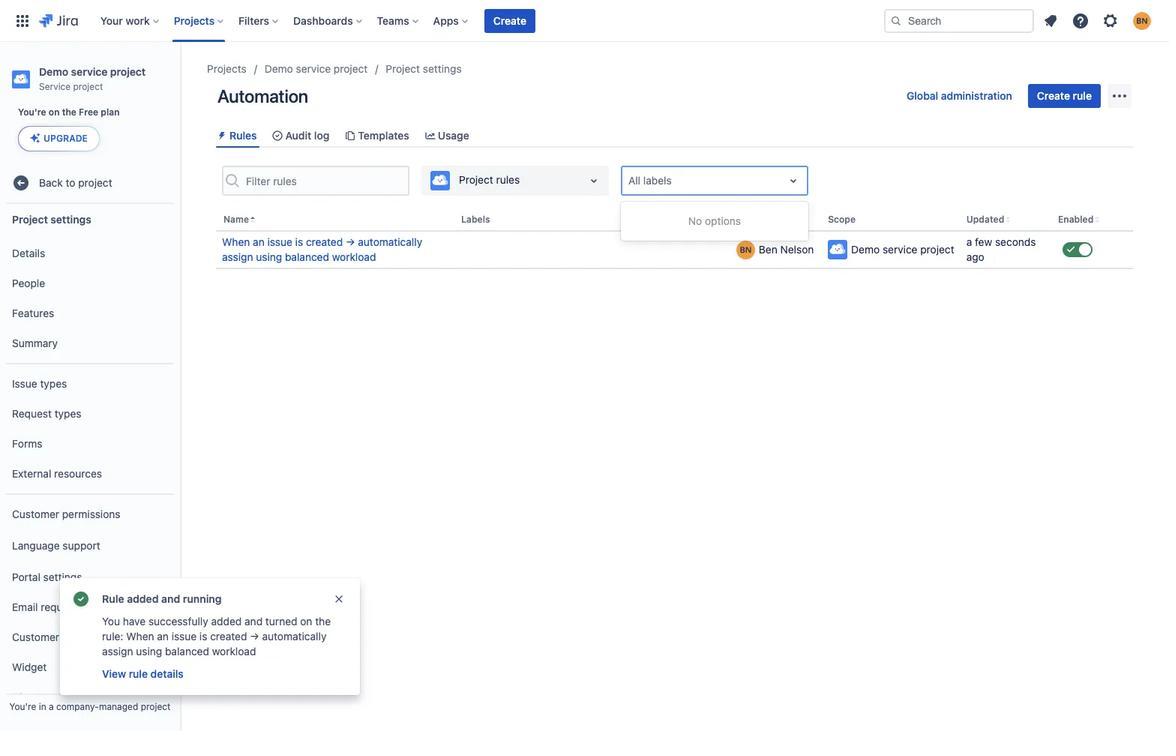 Task type: describe. For each thing, give the bounding box(es) containing it.
managed
[[99, 702, 138, 713]]

dismiss image
[[333, 593, 345, 605]]

teams button
[[373, 9, 424, 33]]

→ inside you have successfully added and turned on the rule: when an issue is created → automatically assign using balanced workload
[[250, 630, 259, 643]]

projects link
[[207, 60, 247, 78]]

types for request types
[[55, 407, 81, 420]]

automatically inside you have successfully added and turned on the rule: when an issue is created → automatically assign using balanced workload
[[262, 630, 327, 643]]

running
[[183, 593, 222, 605]]

audit log
[[285, 129, 330, 142]]

enabled
[[1059, 214, 1094, 225]]

customer permissions
[[12, 508, 120, 520]]

email requests link
[[6, 593, 174, 623]]

when an issue is created → automatically assign using balanced workload
[[222, 236, 423, 263]]

language support link
[[6, 530, 174, 563]]

ago
[[967, 251, 985, 263]]

dashboards button
[[289, 9, 368, 33]]

group containing issue types
[[6, 363, 174, 494]]

nelson
[[781, 243, 814, 256]]

request types
[[12, 407, 81, 420]]

open image
[[785, 172, 803, 190]]

success image
[[72, 590, 90, 608]]

using inside you have successfully added and turned on the rule: when an issue is created → automatically assign using balanced workload
[[136, 645, 162, 658]]

issue types
[[12, 377, 67, 390]]

issue types link
[[6, 369, 174, 399]]

2 horizontal spatial project
[[459, 173, 493, 186]]

dashboards
[[293, 14, 353, 27]]

language
[[12, 539, 60, 552]]

an inside when an issue is created → automatically assign using balanced workload
[[253, 236, 265, 248]]

2 horizontal spatial service
[[883, 243, 918, 256]]

you have successfully added and turned on the rule: when an issue is created → automatically assign using balanced workload
[[102, 615, 331, 658]]

service inside demo service project service project
[[71, 65, 108, 78]]

owner
[[737, 214, 766, 225]]

usage
[[438, 129, 469, 142]]

balanced inside you have successfully added and turned on the rule: when an issue is created → automatically assign using balanced workload
[[165, 645, 209, 658]]

support
[[63, 539, 100, 552]]

project rules
[[459, 173, 520, 186]]

0 horizontal spatial demo service project
[[265, 62, 368, 75]]

rule
[[102, 593, 124, 605]]

ben nelson image
[[737, 241, 755, 259]]

scope
[[828, 214, 856, 225]]

people
[[12, 277, 45, 289]]

permissions
[[62, 508, 120, 520]]

view rule details
[[102, 668, 184, 681]]

→ inside when an issue is created → automatically assign using balanced workload
[[346, 236, 355, 248]]

back to project link
[[6, 168, 174, 198]]

teams
[[377, 14, 409, 27]]

customer for customer notifications
[[12, 631, 59, 643]]

a inside a few seconds ago
[[967, 236, 973, 248]]

demo inside demo service project service project
[[39, 65, 68, 78]]

2 horizontal spatial demo
[[852, 243, 880, 256]]

usage image
[[424, 129, 436, 141]]

apps button
[[429, 9, 474, 33]]

chat link
[[6, 683, 174, 713]]

all labels
[[629, 174, 672, 187]]

portal settings link
[[6, 563, 174, 593]]

audit
[[285, 129, 312, 142]]

view
[[102, 668, 126, 681]]

forms link
[[6, 429, 174, 459]]

tab list containing rules
[[210, 123, 1140, 148]]

global
[[907, 89, 939, 102]]

administration
[[942, 89, 1013, 102]]

filters button
[[234, 9, 284, 33]]

0 vertical spatial on
[[49, 107, 60, 118]]

templates
[[358, 129, 409, 142]]

notifications
[[62, 631, 122, 643]]

open image
[[585, 172, 603, 190]]

rule for view
[[129, 668, 148, 681]]

settings for demo service project
[[423, 62, 462, 75]]

automation
[[218, 86, 308, 107]]

service
[[39, 81, 71, 92]]

notifications image
[[1042, 12, 1060, 30]]

1 vertical spatial a
[[49, 702, 54, 713]]

you're in a company-managed project
[[9, 702, 171, 713]]

settings for language support
[[43, 571, 82, 583]]

you're for you're on the free plan
[[18, 107, 46, 118]]

actions image
[[1111, 87, 1129, 105]]

external resources link
[[6, 459, 174, 489]]

widget
[[12, 661, 47, 673]]

chat
[[12, 691, 35, 703]]

on inside you have successfully added and turned on the rule: when an issue is created → automatically assign using balanced workload
[[300, 615, 312, 628]]

0 horizontal spatial added
[[127, 593, 159, 605]]

projects button
[[169, 9, 230, 33]]

log
[[314, 129, 330, 142]]

project up free on the left top
[[73, 81, 103, 92]]

resources
[[54, 467, 102, 480]]

options
[[705, 215, 741, 227]]

features link
[[6, 299, 174, 329]]

0 horizontal spatial project settings
[[12, 213, 91, 225]]

request
[[12, 407, 52, 420]]

group containing customer permissions
[[6, 494, 174, 732]]

create button
[[485, 9, 536, 33]]

primary element
[[9, 0, 885, 42]]

filters
[[239, 14, 269, 27]]

an inside you have successfully added and turned on the rule: when an issue is created → automatically assign using balanced workload
[[157, 630, 169, 643]]

request types link
[[6, 399, 174, 429]]

created inside you have successfully added and turned on the rule: when an issue is created → automatically assign using balanced workload
[[210, 630, 247, 643]]

banner containing your work
[[0, 0, 1170, 42]]

using inside when an issue is created → automatically assign using balanced workload
[[256, 251, 282, 263]]

1 horizontal spatial project settings
[[386, 62, 462, 75]]

issue
[[12, 377, 37, 390]]

global administration
[[907, 89, 1013, 102]]

summary link
[[6, 329, 174, 359]]

you're for you're in a company-managed project
[[9, 702, 36, 713]]

rules
[[496, 173, 520, 186]]

settings image
[[1102, 12, 1120, 30]]

assign inside when an issue is created → automatically assign using balanced workload
[[222, 251, 253, 263]]

all
[[629, 174, 641, 187]]

email requests
[[12, 601, 83, 613]]

in
[[39, 702, 46, 713]]

successfully
[[149, 615, 208, 628]]

help image
[[1072, 12, 1090, 30]]

create for create rule
[[1038, 89, 1071, 102]]

details
[[151, 668, 184, 681]]

customer for customer permissions
[[12, 508, 59, 520]]

you
[[102, 615, 120, 628]]

company-
[[56, 702, 99, 713]]

plan
[[101, 107, 120, 118]]

your work
[[100, 14, 150, 27]]

no options
[[689, 215, 741, 227]]



Task type: locate. For each thing, give the bounding box(es) containing it.
1 group from the top
[[6, 234, 174, 363]]

types right request at left bottom
[[55, 407, 81, 420]]

your work button
[[96, 9, 165, 33]]

0 vertical spatial assign
[[222, 251, 253, 263]]

0 vertical spatial balanced
[[285, 251, 329, 263]]

added
[[127, 593, 159, 605], [211, 615, 242, 628]]

0 vertical spatial rule
[[1073, 89, 1092, 102]]

summary
[[12, 337, 58, 349]]

1 horizontal spatial using
[[256, 251, 282, 263]]

email
[[12, 601, 38, 613]]

demo
[[265, 62, 293, 75], [39, 65, 68, 78], [852, 243, 880, 256]]

2 vertical spatial project
[[12, 213, 48, 225]]

labels
[[644, 174, 672, 187]]

0 horizontal spatial an
[[157, 630, 169, 643]]

1 vertical spatial project settings
[[12, 213, 91, 225]]

widget link
[[6, 653, 174, 683]]

settings
[[423, 62, 462, 75], [51, 213, 91, 225], [43, 571, 82, 583]]

a few seconds ago
[[967, 236, 1037, 263]]

a
[[967, 236, 973, 248], [49, 702, 54, 713]]

portal
[[12, 571, 40, 583]]

a right the in
[[49, 702, 54, 713]]

features
[[12, 307, 54, 319]]

issue inside you have successfully added and turned on the rule: when an issue is created → automatically assign using balanced workload
[[172, 630, 197, 643]]

jira image
[[39, 12, 78, 30], [39, 12, 78, 30]]

1 vertical spatial issue
[[172, 630, 197, 643]]

1 vertical spatial types
[[55, 407, 81, 420]]

assign inside you have successfully added and turned on the rule: when an issue is created → automatically assign using balanced workload
[[102, 645, 133, 658]]

demo down scope
[[852, 243, 880, 256]]

automatically inside when an issue is created → automatically assign using balanced workload
[[358, 236, 423, 248]]

and up successfully
[[161, 593, 180, 605]]

assign down rule:
[[102, 645, 133, 658]]

issue down name button
[[267, 236, 293, 248]]

project left rules
[[459, 173, 493, 186]]

1 vertical spatial using
[[136, 645, 162, 658]]

workload down name button
[[332, 251, 376, 263]]

on right turned at the left of page
[[300, 615, 312, 628]]

group containing details
[[6, 234, 174, 363]]

1 horizontal spatial balanced
[[285, 251, 329, 263]]

0 horizontal spatial a
[[49, 702, 54, 713]]

0 vertical spatial issue
[[267, 236, 293, 248]]

is inside you have successfully added and turned on the rule: when an issue is created → automatically assign using balanced workload
[[200, 630, 207, 643]]

settings inside group
[[43, 571, 82, 583]]

1 vertical spatial customer
[[12, 631, 59, 643]]

is down successfully
[[200, 630, 207, 643]]

1 horizontal spatial automatically
[[358, 236, 423, 248]]

tab list
[[210, 123, 1140, 148]]

settings down primary element
[[423, 62, 462, 75]]

rule
[[1073, 89, 1092, 102], [129, 668, 148, 681]]

0 horizontal spatial rule
[[129, 668, 148, 681]]

workload down running
[[212, 645, 256, 658]]

created down name button
[[306, 236, 343, 248]]

requests
[[41, 601, 83, 613]]

1 vertical spatial you're
[[9, 702, 36, 713]]

0 vertical spatial added
[[127, 593, 159, 605]]

0 horizontal spatial workload
[[212, 645, 256, 658]]

added inside you have successfully added and turned on the rule: when an issue is created → automatically assign using balanced workload
[[211, 615, 242, 628]]

few
[[975, 236, 993, 248]]

and left turned at the left of page
[[245, 615, 263, 628]]

0 vertical spatial types
[[40, 377, 67, 390]]

project
[[386, 62, 420, 75], [459, 173, 493, 186], [12, 213, 48, 225]]

0 horizontal spatial assign
[[102, 645, 133, 658]]

the
[[62, 107, 76, 118], [315, 615, 331, 628]]

create rule
[[1038, 89, 1092, 102]]

demo service project down scope
[[852, 243, 955, 256]]

project down teams dropdown button
[[386, 62, 420, 75]]

when inside when an issue is created → automatically assign using balanced workload
[[222, 236, 250, 248]]

1 vertical spatial settings
[[51, 213, 91, 225]]

0 horizontal spatial is
[[200, 630, 207, 643]]

the left free on the left top
[[62, 107, 76, 118]]

work
[[126, 14, 150, 27]]

customer notifications
[[12, 631, 122, 643]]

service
[[296, 62, 331, 75], [71, 65, 108, 78], [883, 243, 918, 256]]

→
[[346, 236, 355, 248], [250, 630, 259, 643]]

0 horizontal spatial automatically
[[262, 630, 327, 643]]

created inside when an issue is created → automatically assign using balanced workload
[[306, 236, 343, 248]]

is inside when an issue is created → automatically assign using balanced workload
[[295, 236, 303, 248]]

1 vertical spatial the
[[315, 615, 331, 628]]

you're down service
[[18, 107, 46, 118]]

project settings down back
[[12, 213, 91, 225]]

1 vertical spatial assign
[[102, 645, 133, 658]]

0 horizontal spatial balanced
[[165, 645, 209, 658]]

1 vertical spatial rule
[[129, 668, 148, 681]]

upgrade button
[[19, 127, 99, 151]]

0 horizontal spatial issue
[[172, 630, 197, 643]]

Filter rules field
[[242, 167, 408, 194]]

added up have
[[127, 593, 159, 605]]

when
[[222, 236, 250, 248], [126, 630, 154, 643]]

you're left the in
[[9, 702, 36, 713]]

1 horizontal spatial service
[[296, 62, 331, 75]]

project settings down primary element
[[386, 62, 462, 75]]

automatically
[[358, 236, 423, 248], [262, 630, 327, 643]]

and inside you have successfully added and turned on the rule: when an issue is created → automatically assign using balanced workload
[[245, 615, 263, 628]]

created down running
[[210, 630, 247, 643]]

1 horizontal spatial is
[[295, 236, 303, 248]]

1 horizontal spatial an
[[253, 236, 265, 248]]

name button
[[216, 209, 455, 231]]

rule left actions image
[[1073, 89, 1092, 102]]

you're on the free plan
[[18, 107, 120, 118]]

1 horizontal spatial demo
[[265, 62, 293, 75]]

details link
[[6, 239, 174, 269]]

demo up service
[[39, 65, 68, 78]]

create inside primary element
[[494, 14, 527, 27]]

ben nelson
[[759, 243, 814, 256]]

group
[[6, 234, 174, 363], [6, 363, 174, 494], [6, 494, 174, 732]]

the inside you have successfully added and turned on the rule: when an issue is created → automatically assign using balanced workload
[[315, 615, 331, 628]]

0 vertical spatial an
[[253, 236, 265, 248]]

settings down to on the left top of page
[[51, 213, 91, 225]]

0 vertical spatial →
[[346, 236, 355, 248]]

0 vertical spatial create
[[494, 14, 527, 27]]

your profile and settings image
[[1134, 12, 1152, 30]]

is
[[295, 236, 303, 248], [200, 630, 207, 643]]

your
[[100, 14, 123, 27]]

1 horizontal spatial created
[[306, 236, 343, 248]]

project settings
[[386, 62, 462, 75], [12, 213, 91, 225]]

updated
[[967, 214, 1005, 225]]

back
[[39, 176, 63, 189]]

2 customer from the top
[[12, 631, 59, 643]]

issue down successfully
[[172, 630, 197, 643]]

0 vertical spatial created
[[306, 236, 343, 248]]

rule right view
[[129, 668, 148, 681]]

create left actions image
[[1038, 89, 1071, 102]]

appswitcher icon image
[[14, 12, 32, 30]]

rule for create
[[1073, 89, 1092, 102]]

labels
[[461, 214, 490, 225]]

automatically down turned at the left of page
[[262, 630, 327, 643]]

project down details
[[141, 702, 171, 713]]

turned
[[266, 615, 298, 628]]

0 horizontal spatial service
[[71, 65, 108, 78]]

project
[[334, 62, 368, 75], [110, 65, 146, 78], [73, 81, 103, 92], [78, 176, 112, 189], [921, 243, 955, 256], [141, 702, 171, 713]]

workload inside when an issue is created → automatically assign using balanced workload
[[332, 251, 376, 263]]

rule:
[[102, 630, 123, 643]]

0 vertical spatial when
[[222, 236, 250, 248]]

service inside 'link'
[[296, 62, 331, 75]]

ben
[[759, 243, 778, 256]]

create
[[494, 14, 527, 27], [1038, 89, 1071, 102]]

when down the name
[[222, 236, 250, 248]]

to
[[66, 176, 75, 189]]

0 vertical spatial settings
[[423, 62, 462, 75]]

global administration link
[[898, 84, 1022, 108]]

projects up automation
[[207, 62, 247, 75]]

1 vertical spatial added
[[211, 615, 242, 628]]

0 horizontal spatial when
[[126, 630, 154, 643]]

0 horizontal spatial →
[[250, 630, 259, 643]]

an
[[253, 236, 265, 248], [157, 630, 169, 643]]

name
[[224, 214, 249, 225]]

demo inside 'link'
[[265, 62, 293, 75]]

2 vertical spatial settings
[[43, 571, 82, 583]]

is down name button
[[295, 236, 303, 248]]

1 vertical spatial is
[[200, 630, 207, 643]]

external resources
[[12, 467, 102, 480]]

templates image
[[345, 129, 357, 141]]

external
[[12, 467, 51, 480]]

assign down the name
[[222, 251, 253, 263]]

settings up success icon
[[43, 571, 82, 583]]

0 vertical spatial workload
[[332, 251, 376, 263]]

0 horizontal spatial demo
[[39, 65, 68, 78]]

3 group from the top
[[6, 494, 174, 732]]

demo up automation
[[265, 62, 293, 75]]

the right turned at the left of page
[[315, 615, 331, 628]]

project settings link
[[386, 60, 462, 78]]

1 vertical spatial project
[[459, 173, 493, 186]]

projects right work
[[174, 14, 215, 27]]

demo service project down dashboards
[[265, 62, 368, 75]]

added down running
[[211, 615, 242, 628]]

0 vertical spatial a
[[967, 236, 973, 248]]

on down service
[[49, 107, 60, 118]]

0 vertical spatial and
[[161, 593, 180, 605]]

a left few
[[967, 236, 973, 248]]

0 horizontal spatial project
[[12, 213, 48, 225]]

search image
[[891, 15, 903, 27]]

rules image
[[216, 129, 228, 141]]

1 vertical spatial on
[[300, 615, 312, 628]]

1 horizontal spatial when
[[222, 236, 250, 248]]

have
[[123, 615, 146, 628]]

balanced down name button
[[285, 251, 329, 263]]

0 horizontal spatial using
[[136, 645, 162, 658]]

project inside 'link'
[[334, 62, 368, 75]]

banner
[[0, 0, 1170, 42]]

issue
[[267, 236, 293, 248], [172, 630, 197, 643]]

view rule details button
[[101, 666, 185, 684]]

1 horizontal spatial demo service project
[[852, 243, 955, 256]]

create right apps dropdown button
[[494, 14, 527, 27]]

0 horizontal spatial created
[[210, 630, 247, 643]]

1 horizontal spatial workload
[[332, 251, 376, 263]]

when down have
[[126, 630, 154, 643]]

0 vertical spatial demo service project
[[265, 62, 368, 75]]

automatically down name button
[[358, 236, 423, 248]]

1 vertical spatial when
[[126, 630, 154, 643]]

created
[[306, 236, 343, 248], [210, 630, 247, 643]]

audit log image
[[272, 129, 284, 141]]

when inside you have successfully added and turned on the rule: when an issue is created → automatically assign using balanced workload
[[126, 630, 154, 643]]

1 horizontal spatial on
[[300, 615, 312, 628]]

1 vertical spatial automatically
[[262, 630, 327, 643]]

create for create
[[494, 14, 527, 27]]

projects for 'projects' popup button
[[174, 14, 215, 27]]

issue inside when an issue is created → automatically assign using balanced workload
[[267, 236, 293, 248]]

project right to on the left top of page
[[78, 176, 112, 189]]

0 vertical spatial projects
[[174, 14, 215, 27]]

0 vertical spatial project
[[386, 62, 420, 75]]

0 vertical spatial is
[[295, 236, 303, 248]]

types for issue types
[[40, 377, 67, 390]]

customer up widget
[[12, 631, 59, 643]]

1 horizontal spatial create
[[1038, 89, 1071, 102]]

projects for projects link
[[207, 62, 247, 75]]

projects inside 'projects' popup button
[[174, 14, 215, 27]]

assign
[[222, 251, 253, 263], [102, 645, 133, 658]]

on
[[49, 107, 60, 118], [300, 615, 312, 628]]

0 vertical spatial customer
[[12, 508, 59, 520]]

0 vertical spatial the
[[62, 107, 76, 118]]

and
[[161, 593, 180, 605], [245, 615, 263, 628]]

0 horizontal spatial on
[[49, 107, 60, 118]]

project up details
[[12, 213, 48, 225]]

1 horizontal spatial and
[[245, 615, 263, 628]]

types right 'issue'
[[40, 377, 67, 390]]

1 horizontal spatial assign
[[222, 251, 253, 263]]

project left ago
[[921, 243, 955, 256]]

apps
[[433, 14, 459, 27]]

1 horizontal spatial project
[[386, 62, 420, 75]]

demo service project service project
[[39, 65, 146, 92]]

demo service project link
[[265, 60, 368, 78]]

you're
[[18, 107, 46, 118], [9, 702, 36, 713]]

customer
[[12, 508, 59, 520], [12, 631, 59, 643]]

0 vertical spatial you're
[[18, 107, 46, 118]]

1 horizontal spatial added
[[211, 615, 242, 628]]

2 group from the top
[[6, 363, 174, 494]]

balanced
[[285, 251, 329, 263], [165, 645, 209, 658]]

0 vertical spatial automatically
[[358, 236, 423, 248]]

0 vertical spatial using
[[256, 251, 282, 263]]

Search field
[[885, 9, 1035, 33]]

people link
[[6, 269, 174, 299]]

0 horizontal spatial and
[[161, 593, 180, 605]]

1 vertical spatial workload
[[212, 645, 256, 658]]

1 horizontal spatial issue
[[267, 236, 293, 248]]

1 vertical spatial create
[[1038, 89, 1071, 102]]

project down dashboards popup button
[[334, 62, 368, 75]]

free
[[79, 107, 98, 118]]

balanced up details
[[165, 645, 209, 658]]

1 vertical spatial created
[[210, 630, 247, 643]]

1 horizontal spatial the
[[315, 615, 331, 628]]

1 vertical spatial demo service project
[[852, 243, 955, 256]]

1 customer from the top
[[12, 508, 59, 520]]

portal settings
[[12, 571, 82, 583]]

customer permissions link
[[6, 500, 174, 530]]

create rule button
[[1029, 84, 1101, 108]]

1 vertical spatial balanced
[[165, 645, 209, 658]]

1 vertical spatial and
[[245, 615, 263, 628]]

1 horizontal spatial →
[[346, 236, 355, 248]]

workload inside you have successfully added and turned on the rule: when an issue is created → automatically assign using balanced workload
[[212, 645, 256, 658]]

1 horizontal spatial rule
[[1073, 89, 1092, 102]]

balanced inside when an issue is created → automatically assign using balanced workload
[[285, 251, 329, 263]]

project up plan
[[110, 65, 146, 78]]

sidebar navigation image
[[164, 60, 197, 90]]

1 vertical spatial projects
[[207, 62, 247, 75]]

1 vertical spatial →
[[250, 630, 259, 643]]

customer up language
[[12, 508, 59, 520]]

0 horizontal spatial create
[[494, 14, 527, 27]]

0 horizontal spatial the
[[62, 107, 76, 118]]

seconds
[[996, 236, 1037, 248]]

1 vertical spatial an
[[157, 630, 169, 643]]

rule added and running
[[102, 593, 222, 605]]



Task type: vqa. For each thing, say whether or not it's contained in the screenshot.
leftmost THE OPEN Image
yes



